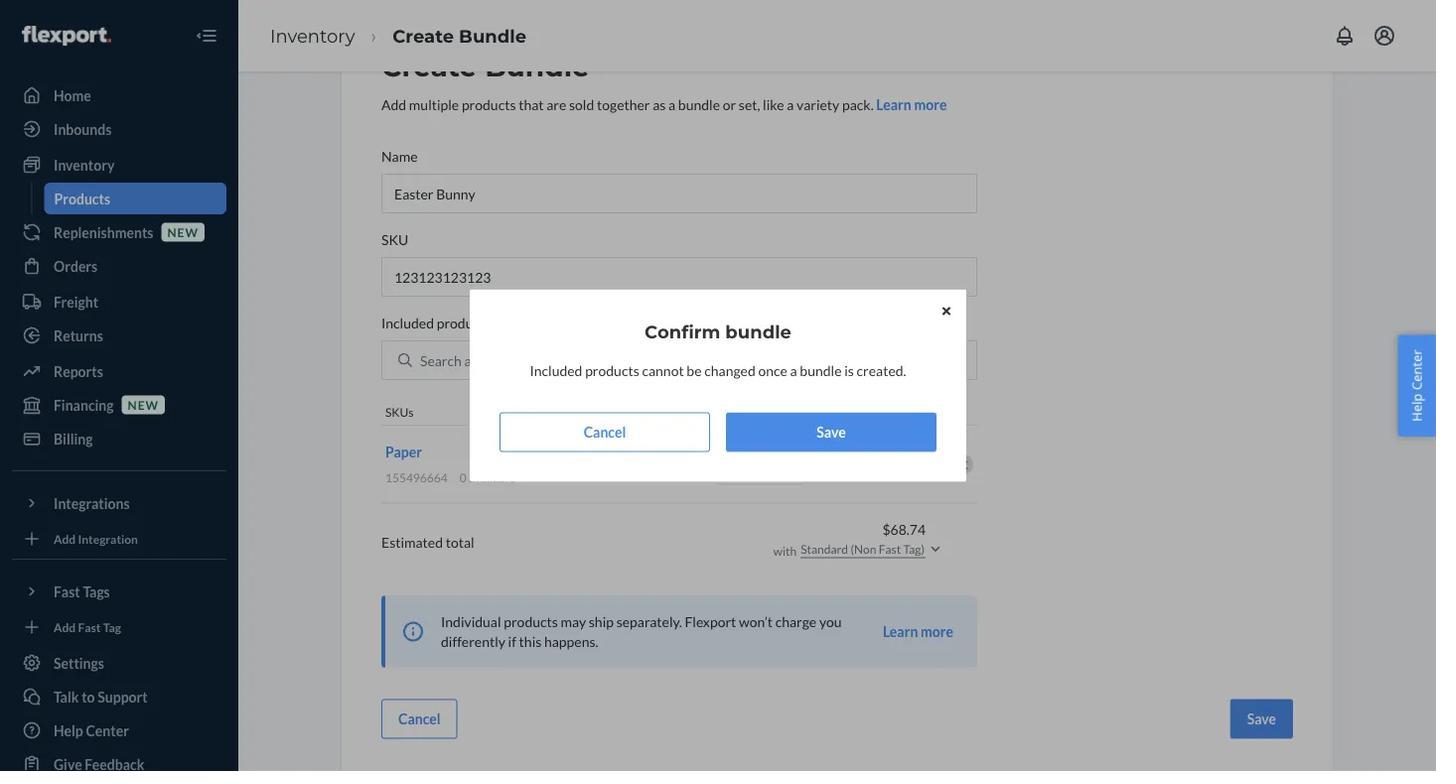 Task type: vqa. For each thing, say whether or not it's contained in the screenshot.
the Street Address 2 text box
no



Task type: describe. For each thing, give the bounding box(es) containing it.
confirm
[[645, 321, 721, 343]]

0 vertical spatial bundle
[[726, 321, 792, 343]]

1 vertical spatial bundle
[[800, 363, 842, 380]]

once
[[758, 363, 788, 380]]

a
[[790, 363, 797, 380]]

created.
[[857, 363, 907, 380]]

center
[[1408, 350, 1426, 391]]

included products cannot be changed once a bundle is created.
[[530, 363, 907, 380]]

save
[[817, 424, 846, 441]]

cannot
[[642, 363, 684, 380]]

close image
[[943, 306, 951, 317]]

changed
[[705, 363, 756, 380]]

confirm bundle
[[645, 321, 792, 343]]

help center button
[[1398, 335, 1437, 437]]

cancel button
[[500, 413, 710, 453]]



Task type: locate. For each thing, give the bounding box(es) containing it.
confirm bundle dialog
[[470, 290, 967, 482]]

0 horizontal spatial bundle
[[726, 321, 792, 343]]

bundle up once
[[726, 321, 792, 343]]

bundle
[[726, 321, 792, 343], [800, 363, 842, 380]]

help center
[[1408, 350, 1426, 422]]

is
[[845, 363, 854, 380]]

bundle right a
[[800, 363, 842, 380]]

be
[[687, 363, 702, 380]]

help
[[1408, 394, 1426, 422]]

included
[[530, 363, 583, 380]]

cancel
[[584, 424, 626, 441]]

save button
[[726, 413, 937, 453]]

products
[[585, 363, 640, 380]]

1 horizontal spatial bundle
[[800, 363, 842, 380]]



